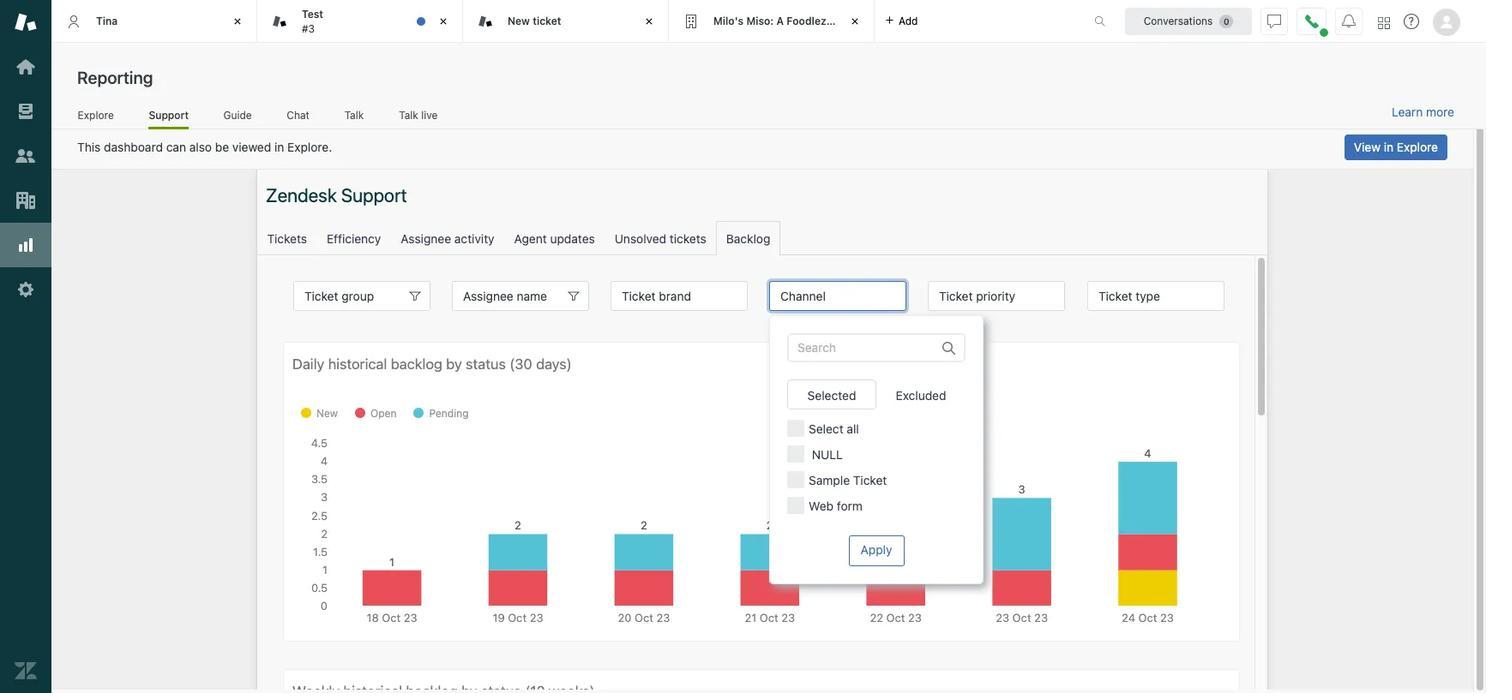 Task type: vqa. For each thing, say whether or not it's contained in the screenshot.
the top (0)
no



Task type: describe. For each thing, give the bounding box(es) containing it.
talk for talk live
[[399, 109, 418, 121]]

foodlez
[[787, 14, 826, 27]]

learn
[[1392, 105, 1423, 119]]

get started image
[[15, 56, 37, 78]]

1 in from the left
[[274, 140, 284, 154]]

#3
[[302, 22, 315, 35]]

customers image
[[15, 145, 37, 167]]

reporting
[[77, 68, 153, 87]]

this
[[77, 140, 101, 154]]

new ticket
[[508, 14, 561, 27]]

close image for milo's miso: a foodlez subsidiary
[[846, 13, 864, 30]]

zendesk image
[[15, 660, 37, 683]]

conversations button
[[1125, 7, 1252, 35]]

learn more link
[[1392, 105, 1454, 120]]

tabs tab list
[[51, 0, 1076, 43]]

more
[[1426, 105, 1454, 119]]

chat
[[287, 109, 310, 121]]

add button
[[875, 0, 928, 42]]

view in explore
[[1354, 140, 1438, 154]]

conversations
[[1144, 14, 1213, 27]]

tina tab
[[51, 0, 257, 43]]

button displays agent's chat status as invisible. image
[[1268, 14, 1281, 28]]

explore inside button
[[1397, 140, 1438, 154]]

tab containing test
[[257, 0, 463, 43]]

milo's
[[714, 14, 744, 27]]

support
[[149, 109, 189, 121]]

guide
[[223, 109, 252, 121]]

milo's miso: a foodlez subsidiary
[[714, 14, 883, 27]]

ticket
[[533, 14, 561, 27]]

get help image
[[1404, 14, 1419, 29]]

support link
[[149, 109, 189, 129]]

dashboard
[[104, 140, 163, 154]]

main element
[[0, 0, 51, 694]]

talk live
[[399, 109, 438, 121]]

subsidiary
[[829, 14, 883, 27]]



Task type: locate. For each thing, give the bounding box(es) containing it.
reporting image
[[15, 234, 37, 256]]

close image for new ticket
[[641, 13, 658, 30]]

organizations image
[[15, 190, 37, 212]]

2 talk from the left
[[399, 109, 418, 121]]

talk
[[344, 109, 364, 121], [399, 109, 418, 121]]

close image inside milo's miso: a foodlez subsidiary tab
[[846, 13, 864, 30]]

close image left #3
[[229, 13, 246, 30]]

this dashboard can also be viewed in explore.
[[77, 140, 332, 154]]

tab
[[257, 0, 463, 43]]

0 horizontal spatial talk
[[344, 109, 364, 121]]

explore up this
[[78, 109, 114, 121]]

talk right chat
[[344, 109, 364, 121]]

1 vertical spatial explore
[[1397, 140, 1438, 154]]

1 talk from the left
[[344, 109, 364, 121]]

talk live link
[[398, 109, 438, 127]]

1 horizontal spatial explore
[[1397, 140, 1438, 154]]

tina
[[96, 14, 118, 27]]

can
[[166, 140, 186, 154]]

in right viewed
[[274, 140, 284, 154]]

1 horizontal spatial in
[[1384, 140, 1394, 154]]

also
[[189, 140, 212, 154]]

in
[[274, 140, 284, 154], [1384, 140, 1394, 154]]

close image left "new"
[[435, 13, 452, 30]]

talk left live
[[399, 109, 418, 121]]

learn more
[[1392, 105, 1454, 119]]

3 close image from the left
[[641, 13, 658, 30]]

zendesk support image
[[15, 11, 37, 33]]

new
[[508, 14, 530, 27]]

admin image
[[15, 279, 37, 301]]

0 horizontal spatial in
[[274, 140, 284, 154]]

1 horizontal spatial talk
[[399, 109, 418, 121]]

talk link
[[344, 109, 364, 127]]

2 in from the left
[[1384, 140, 1394, 154]]

1 close image from the left
[[229, 13, 246, 30]]

a
[[777, 14, 784, 27]]

in inside button
[[1384, 140, 1394, 154]]

view in explore button
[[1345, 135, 1448, 160]]

0 horizontal spatial explore
[[78, 109, 114, 121]]

4 close image from the left
[[846, 13, 864, 30]]

explore down learn more link
[[1397, 140, 1438, 154]]

talk for talk
[[344, 109, 364, 121]]

explore
[[78, 109, 114, 121], [1397, 140, 1438, 154]]

explore link
[[77, 109, 114, 127]]

close image for tina
[[229, 13, 246, 30]]

close image left add popup button
[[846, 13, 864, 30]]

viewed
[[232, 140, 271, 154]]

views image
[[15, 100, 37, 123]]

add
[[899, 14, 918, 27]]

test #3
[[302, 8, 323, 35]]

zendesk products image
[[1378, 17, 1390, 29]]

in right view
[[1384, 140, 1394, 154]]

chat link
[[286, 109, 310, 127]]

notifications image
[[1342, 14, 1356, 28]]

be
[[215, 140, 229, 154]]

milo's miso: a foodlez subsidiary tab
[[669, 0, 883, 43]]

close image inside tina tab
[[229, 13, 246, 30]]

close image inside the new ticket tab
[[641, 13, 658, 30]]

guide link
[[223, 109, 252, 127]]

close image
[[229, 13, 246, 30], [435, 13, 452, 30], [641, 13, 658, 30], [846, 13, 864, 30]]

0 vertical spatial explore
[[78, 109, 114, 121]]

2 close image from the left
[[435, 13, 452, 30]]

new ticket tab
[[463, 0, 669, 43]]

miso:
[[746, 14, 774, 27]]

explore.
[[287, 140, 332, 154]]

view
[[1354, 140, 1381, 154]]

test
[[302, 8, 323, 21]]

live
[[421, 109, 438, 121]]

close image left milo's
[[641, 13, 658, 30]]



